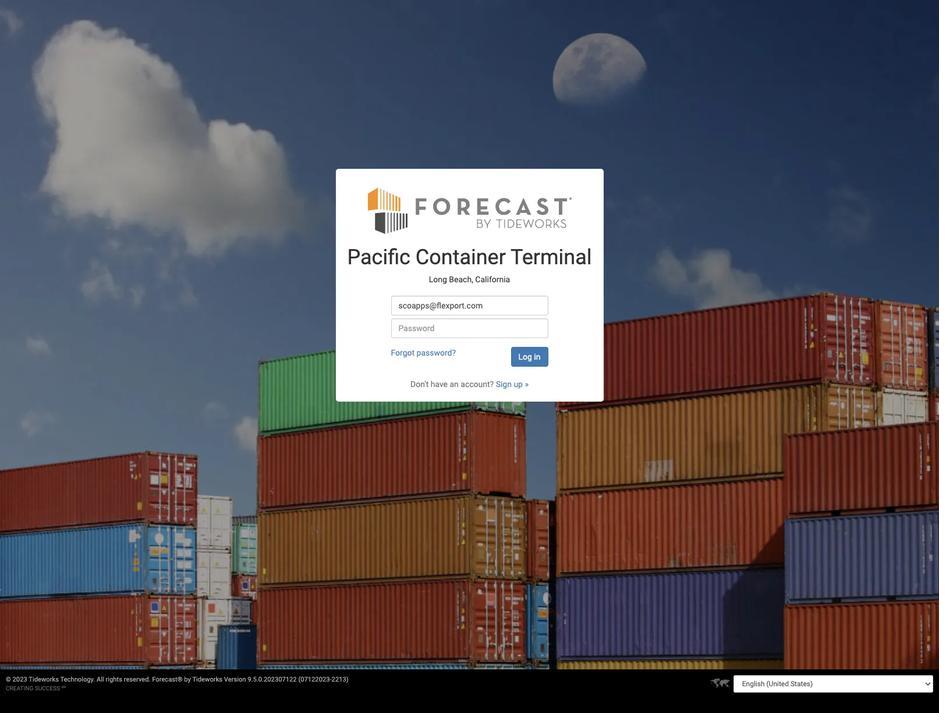 Task type: describe. For each thing, give the bounding box(es) containing it.
california
[[476, 275, 510, 284]]

9.5.0.202307122
[[248, 676, 297, 684]]

technology.
[[60, 676, 95, 684]]

log in button
[[511, 347, 549, 367]]

©
[[6, 676, 11, 684]]

2 tideworks from the left
[[192, 676, 223, 684]]

forgot password? link
[[391, 348, 456, 358]]

sign up » link
[[496, 380, 529, 389]]

2213)
[[332, 676, 349, 684]]

an
[[450, 380, 459, 389]]

in
[[534, 352, 541, 362]]

don't have an account? sign up »
[[411, 380, 529, 389]]

success
[[35, 686, 60, 692]]

forecast®
[[152, 676, 183, 684]]

log
[[519, 352, 532, 362]]

rights
[[106, 676, 122, 684]]

pacific container terminal long beach, california
[[348, 245, 592, 284]]

2023
[[13, 676, 27, 684]]

terminal
[[511, 245, 592, 270]]

sign
[[496, 380, 512, 389]]



Task type: locate. For each thing, give the bounding box(es) containing it.
tideworks right by
[[192, 676, 223, 684]]

account?
[[461, 380, 494, 389]]

Password password field
[[391, 319, 549, 338]]

long
[[429, 275, 447, 284]]

© 2023 tideworks technology. all rights reserved. forecast® by tideworks version 9.5.0.202307122 (07122023-2213) creating success ℠
[[6, 676, 349, 692]]

forgot password? log in
[[391, 348, 541, 362]]

(07122023-
[[299, 676, 332, 684]]

version
[[224, 676, 246, 684]]

1 tideworks from the left
[[29, 676, 59, 684]]

by
[[184, 676, 191, 684]]

creating
[[6, 686, 33, 692]]

have
[[431, 380, 448, 389]]

reserved.
[[124, 676, 151, 684]]

Email or username text field
[[391, 296, 549, 316]]

»
[[525, 380, 529, 389]]

up
[[514, 380, 523, 389]]

forecast® by tideworks image
[[368, 186, 572, 235]]

forgot
[[391, 348, 415, 358]]

0 horizontal spatial tideworks
[[29, 676, 59, 684]]

℠
[[62, 686, 66, 692]]

all
[[97, 676, 104, 684]]

password?
[[417, 348, 456, 358]]

beach,
[[449, 275, 474, 284]]

container
[[416, 245, 506, 270]]

1 horizontal spatial tideworks
[[192, 676, 223, 684]]

don't
[[411, 380, 429, 389]]

tideworks
[[29, 676, 59, 684], [192, 676, 223, 684]]

pacific
[[348, 245, 411, 270]]

tideworks up success
[[29, 676, 59, 684]]



Task type: vqa. For each thing, say whether or not it's contained in the screenshot.
the left homepage.
no



